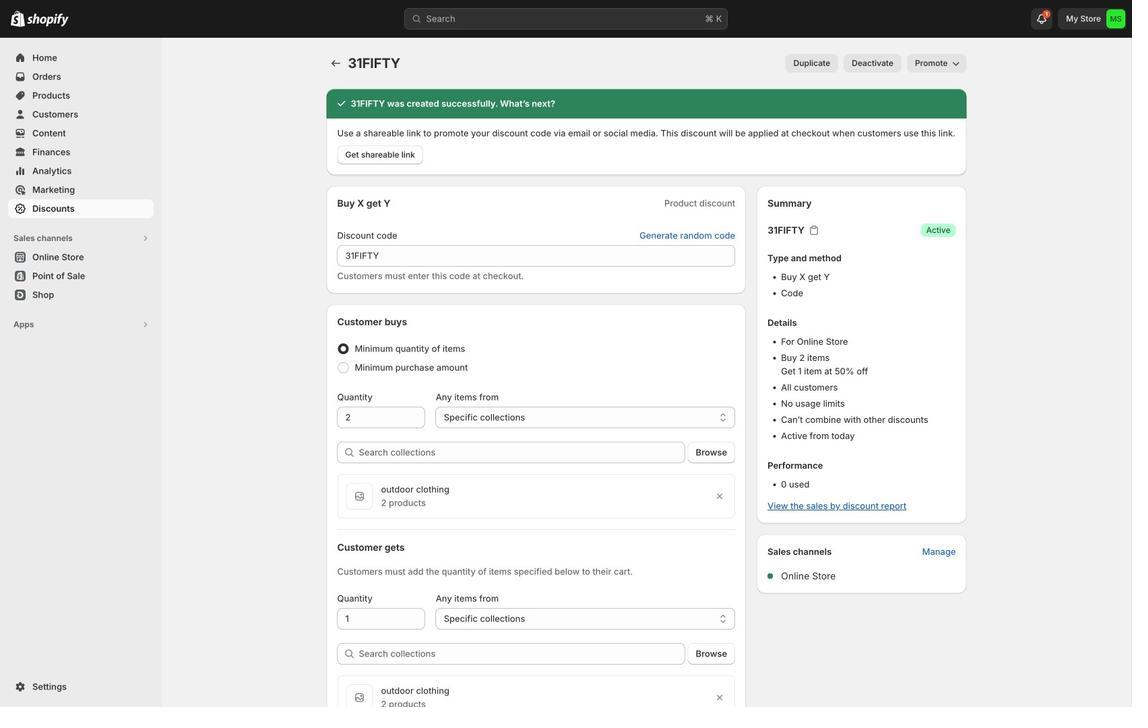 Task type: vqa. For each thing, say whether or not it's contained in the screenshot.
Search countries text box
no



Task type: describe. For each thing, give the bounding box(es) containing it.
2 search collections text field from the top
[[359, 644, 685, 665]]

0 horizontal spatial shopify image
[[11, 11, 25, 27]]



Task type: locate. For each thing, give the bounding box(es) containing it.
None text field
[[337, 609, 425, 630]]

None text field
[[337, 245, 736, 267], [337, 407, 425, 429], [337, 245, 736, 267], [337, 407, 425, 429]]

0 vertical spatial search collections text field
[[359, 442, 685, 464]]

my store image
[[1107, 9, 1126, 28]]

1 vertical spatial search collections text field
[[359, 644, 685, 665]]

1 search collections text field from the top
[[359, 442, 685, 464]]

Search collections text field
[[359, 442, 685, 464], [359, 644, 685, 665]]

1 horizontal spatial shopify image
[[27, 13, 69, 27]]

shopify image
[[11, 11, 25, 27], [27, 13, 69, 27]]



